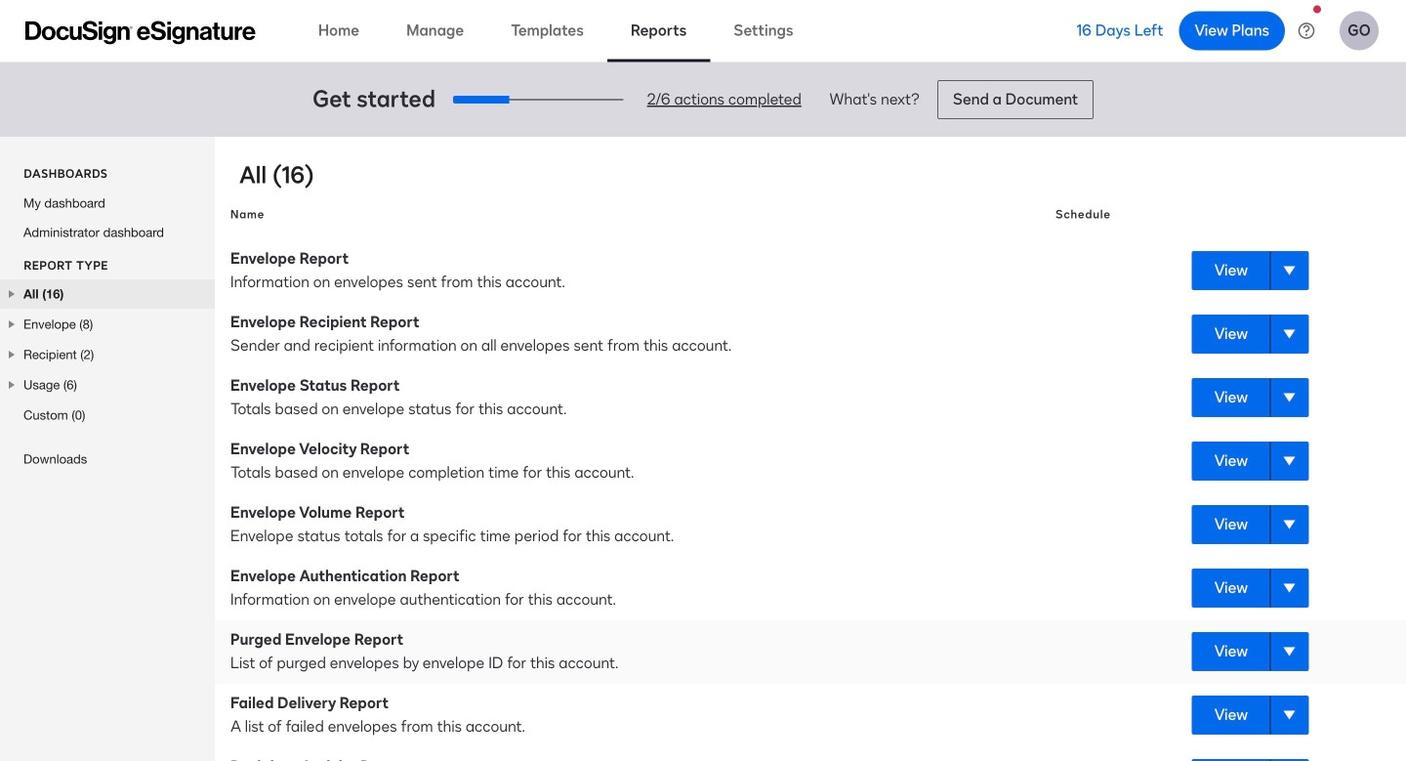Task type: vqa. For each thing, say whether or not it's contained in the screenshot.
docusign esignature image in the left top of the page
yes



Task type: locate. For each thing, give the bounding box(es) containing it.
docusign esignature image
[[25, 21, 256, 44]]



